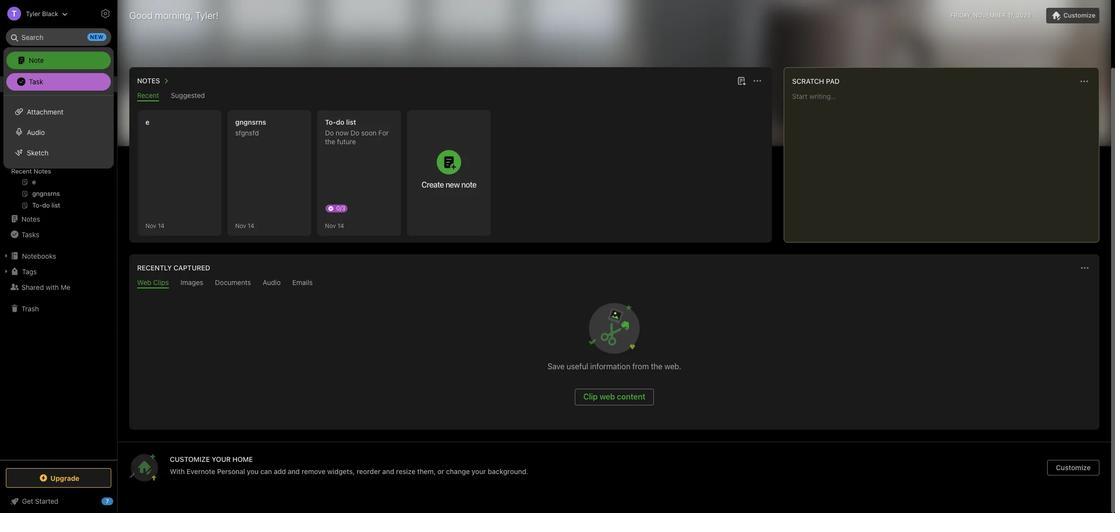 Task type: describe. For each thing, give the bounding box(es) containing it.
good
[[129, 10, 153, 21]]

web
[[137, 279, 151, 287]]

settings image
[[100, 8, 111, 20]]

new inside new search box
[[90, 34, 103, 40]]

resize
[[396, 468, 415, 476]]

stack
[[49, 137, 65, 144]]

it
[[30, 145, 34, 153]]

shortcuts button
[[0, 92, 117, 108]]

morning,
[[155, 10, 193, 21]]

remove
[[302, 468, 325, 476]]

me
[[61, 283, 70, 292]]

your inside customize your home with evernote personal you can add and remove widgets, reorder and resize them, or change your background.
[[472, 468, 486, 476]]

tags
[[22, 268, 37, 276]]

clip web content
[[583, 393, 645, 402]]

recent tab panel
[[129, 102, 772, 243]]

17,
[[1008, 12, 1015, 19]]

7
[[106, 499, 109, 505]]

the inside "web clips" "tab panel"
[[651, 363, 662, 371]]

3 14 from the left
[[338, 222, 344, 230]]

group containing add your first shortcut
[[0, 108, 117, 215]]

note creation menu element
[[6, 50, 111, 93]]

2 nov from the left
[[235, 222, 246, 230]]

clips
[[153, 279, 169, 287]]

can
[[260, 468, 272, 476]]

task
[[29, 77, 43, 86]]

personal
[[217, 468, 245, 476]]

0 vertical spatial customize button
[[1046, 8, 1099, 23]]

do
[[336, 118, 344, 126]]

or inside customize your home with evernote personal you can add and remove widgets, reorder and resize them, or change your background.
[[438, 468, 444, 476]]

images tab
[[181, 279, 203, 289]]

notebooks link
[[0, 248, 117, 264]]

3 nov from the left
[[325, 222, 336, 230]]

2 nov 14 from the left
[[325, 222, 344, 230]]

attachment
[[27, 108, 63, 116]]

attachment button
[[3, 102, 114, 122]]

list
[[346, 118, 356, 126]]

add your first shortcut
[[18, 117, 86, 124]]

recent notes
[[11, 167, 51, 175]]

task button
[[6, 73, 111, 91]]

web clips tab
[[137, 279, 169, 289]]

scratch
[[792, 77, 824, 85]]

Account field
[[0, 4, 68, 23]]

now
[[336, 129, 349, 137]]

future
[[337, 138, 356, 146]]

1 vertical spatial customize button
[[1047, 461, 1099, 476]]

0 vertical spatial customize
[[1063, 11, 1096, 19]]

e
[[145, 118, 149, 126]]

save useful information from the web.
[[548, 363, 681, 371]]

2023
[[1016, 12, 1031, 19]]

note
[[461, 181, 476, 189]]

images
[[181, 279, 203, 287]]

trash
[[21, 305, 39, 313]]

or inside icon on a note, notebook, stack or tag to add it here.
[[67, 137, 73, 144]]

november
[[973, 12, 1006, 19]]

1 and from the left
[[288, 468, 300, 476]]

shared
[[21, 283, 44, 292]]

to-do list do now do soon for the future
[[325, 118, 389, 146]]

black
[[42, 10, 58, 17]]

sfgnsfd
[[235, 129, 259, 137]]

with
[[170, 468, 185, 476]]

tab list for recently captured
[[131, 279, 1098, 289]]

reorder
[[357, 468, 381, 476]]

new inside create new note button
[[446, 181, 460, 189]]

documents
[[215, 279, 251, 287]]

gngnsrns sfgnsfd
[[235, 118, 266, 137]]

your inside group
[[31, 117, 45, 124]]

web clips
[[137, 279, 169, 287]]

home
[[21, 80, 40, 89]]

nov inside e nov 14
[[145, 222, 156, 230]]

shortcut
[[60, 117, 86, 124]]

from
[[632, 363, 649, 371]]

1 do from the left
[[325, 129, 334, 137]]

documents tab
[[215, 279, 251, 289]]

change
[[446, 468, 470, 476]]

add inside customize your home with evernote personal you can add and remove widgets, reorder and resize them, or change your background.
[[274, 468, 286, 476]]

background.
[[488, 468, 528, 476]]

them,
[[417, 468, 436, 476]]

2 vertical spatial notes
[[21, 215, 40, 223]]

upgrade
[[50, 475, 79, 483]]

good morning, tyler!
[[129, 10, 219, 21]]

customize
[[170, 456, 210, 464]]

tyler!
[[195, 10, 219, 21]]

recently
[[137, 264, 172, 272]]

save
[[548, 363, 565, 371]]

e nov 14
[[145, 118, 164, 230]]

notes inside button
[[137, 77, 160, 85]]

content
[[617, 393, 645, 402]]

useful
[[567, 363, 588, 371]]

notebook,
[[18, 137, 47, 144]]

1 vertical spatial audio
[[263, 279, 281, 287]]

2 and from the left
[[382, 468, 394, 476]]



Task type: vqa. For each thing, say whether or not it's contained in the screenshot.
cell to the bottom
no



Task type: locate. For each thing, give the bounding box(es) containing it.
tree
[[0, 77, 117, 460]]

add left it on the left of page
[[18, 145, 29, 153]]

2 horizontal spatial nov
[[325, 222, 336, 230]]

evernote
[[187, 468, 215, 476]]

soon
[[361, 129, 377, 137]]

0 vertical spatial new
[[90, 34, 103, 40]]

web clips tab panel
[[129, 289, 1099, 430]]

audio button
[[3, 122, 114, 142]]

audio up notebook,
[[27, 128, 45, 136]]

captured
[[174, 264, 210, 272]]

1 vertical spatial the
[[325, 138, 335, 146]]

clip web content button
[[575, 389, 654, 406]]

icon
[[53, 128, 66, 136]]

1 vertical spatial recent
[[11, 167, 32, 175]]

scratch pad button
[[790, 76, 840, 87]]

notes link
[[0, 211, 117, 227]]

add right "can"
[[274, 468, 286, 476]]

do
[[325, 129, 334, 137], [351, 129, 359, 137]]

trash link
[[0, 301, 117, 317]]

1 horizontal spatial do
[[351, 129, 359, 137]]

customize your home with evernote personal you can add and remove widgets, reorder and resize them, or change your background.
[[170, 456, 528, 476]]

notes up recent tab
[[137, 77, 160, 85]]

you
[[247, 468, 259, 476]]

1 horizontal spatial audio
[[263, 279, 281, 287]]

Start writing… text field
[[792, 92, 1098, 235]]

1 vertical spatial tab list
[[131, 279, 1098, 289]]

click the ...
[[18, 128, 52, 136]]

1 horizontal spatial or
[[438, 468, 444, 476]]

do down list
[[351, 129, 359, 137]]

get started
[[22, 498, 58, 506]]

1 vertical spatial new
[[446, 181, 460, 189]]

0 vertical spatial more actions image
[[1078, 76, 1090, 87]]

new button
[[6, 51, 111, 69]]

0 horizontal spatial and
[[288, 468, 300, 476]]

shared with me link
[[0, 280, 117, 295]]

2 tab list from the top
[[131, 279, 1098, 289]]

for
[[378, 129, 389, 137]]

2 horizontal spatial 14
[[338, 222, 344, 230]]

more actions field for scratch pad
[[1078, 75, 1091, 88]]

and
[[288, 468, 300, 476], [382, 468, 394, 476]]

friday, november 17, 2023
[[951, 12, 1031, 19]]

tag
[[75, 137, 84, 144]]

2 horizontal spatial the
[[651, 363, 662, 371]]

with
[[46, 283, 59, 292]]

upgrade button
[[6, 469, 111, 488]]

tree containing home
[[0, 77, 117, 460]]

14 inside e nov 14
[[158, 222, 164, 230]]

here.
[[36, 145, 51, 153]]

your right the change
[[472, 468, 486, 476]]

tab list for notes
[[131, 91, 770, 102]]

audio left emails
[[263, 279, 281, 287]]

0 vertical spatial recent
[[137, 91, 159, 100]]

1 horizontal spatial and
[[382, 468, 394, 476]]

0 horizontal spatial recent
[[11, 167, 32, 175]]

more actions image for recently captured
[[1079, 263, 1091, 274]]

suggested tab
[[171, 91, 205, 102]]

new down "settings" icon
[[90, 34, 103, 40]]

0 horizontal spatial the
[[34, 128, 43, 136]]

14
[[158, 222, 164, 230], [248, 222, 254, 230], [338, 222, 344, 230]]

started
[[35, 498, 58, 506]]

do down to-
[[325, 129, 334, 137]]

or down on
[[67, 137, 73, 144]]

shortcuts
[[22, 96, 53, 104]]

1 horizontal spatial add
[[274, 468, 286, 476]]

your
[[212, 456, 231, 464]]

widgets,
[[327, 468, 355, 476]]

0 vertical spatial add
[[18, 145, 29, 153]]

recent for recent notes
[[11, 167, 32, 175]]

0/3
[[336, 205, 345, 212]]

Help and Learning task checklist field
[[0, 494, 117, 510]]

tags button
[[0, 264, 117, 280]]

0 vertical spatial tab list
[[131, 91, 770, 102]]

sketch button
[[3, 142, 114, 163]]

1 vertical spatial notes
[[34, 167, 51, 175]]

tab list containing recent
[[131, 91, 770, 102]]

recent for recent
[[137, 91, 159, 100]]

group
[[0, 108, 117, 215]]

clip
[[583, 393, 598, 402]]

0 horizontal spatial your
[[31, 117, 45, 124]]

more actions image for scratch pad
[[1078, 76, 1090, 87]]

click
[[18, 128, 32, 136]]

home
[[232, 456, 253, 464]]

sketch
[[27, 149, 48, 157]]

1 vertical spatial add
[[274, 468, 286, 476]]

the inside group
[[34, 128, 43, 136]]

or right them,
[[438, 468, 444, 476]]

or
[[67, 137, 73, 144], [438, 468, 444, 476]]

a
[[77, 128, 80, 136]]

your
[[31, 117, 45, 124], [472, 468, 486, 476]]

first
[[46, 117, 59, 124]]

recent down notes button
[[137, 91, 159, 100]]

0 horizontal spatial nov 14
[[235, 222, 254, 230]]

1 horizontal spatial the
[[325, 138, 335, 146]]

scratch pad
[[792, 77, 840, 85]]

audio inside button
[[27, 128, 45, 136]]

0 vertical spatial your
[[31, 117, 45, 124]]

1 vertical spatial your
[[472, 468, 486, 476]]

to
[[86, 137, 92, 144]]

add
[[18, 117, 30, 124]]

web
[[600, 393, 615, 402]]

recent inside group
[[11, 167, 32, 175]]

to-
[[325, 118, 336, 126]]

the right 'from'
[[651, 363, 662, 371]]

0 vertical spatial notes
[[137, 77, 160, 85]]

click to collapse image
[[113, 496, 121, 508]]

notes up the tasks
[[21, 215, 40, 223]]

1 vertical spatial customize
[[1056, 464, 1091, 472]]

emails
[[292, 279, 313, 287]]

get
[[22, 498, 33, 506]]

More actions field
[[751, 74, 764, 88], [1078, 75, 1091, 88], [1078, 262, 1092, 275]]

1 tab list from the top
[[131, 91, 770, 102]]

new
[[21, 56, 36, 64]]

0 horizontal spatial 14
[[158, 222, 164, 230]]

recent down sketch
[[11, 167, 32, 175]]

friday,
[[951, 12, 972, 19]]

notes
[[137, 77, 160, 85], [34, 167, 51, 175], [21, 215, 40, 223]]

the left ...
[[34, 128, 43, 136]]

Search text field
[[13, 28, 104, 46]]

icon on a note, notebook, stack or tag to add it here.
[[18, 128, 97, 153]]

create new note
[[421, 181, 476, 189]]

and left resize
[[382, 468, 394, 476]]

1 vertical spatial more actions image
[[1079, 263, 1091, 274]]

audio tab
[[263, 279, 281, 289]]

tab list
[[131, 91, 770, 102], [131, 279, 1098, 289]]

new left note on the top of the page
[[446, 181, 460, 189]]

2 14 from the left
[[248, 222, 254, 230]]

suggested
[[171, 91, 205, 100]]

note
[[29, 56, 44, 64]]

1 horizontal spatial nov 14
[[325, 222, 344, 230]]

nov
[[145, 222, 156, 230], [235, 222, 246, 230], [325, 222, 336, 230]]

1 horizontal spatial 14
[[248, 222, 254, 230]]

information
[[590, 363, 630, 371]]

the inside to-do list do now do soon for the future
[[325, 138, 335, 146]]

recent tab
[[137, 91, 159, 102]]

1 nov 14 from the left
[[235, 222, 254, 230]]

expand notebooks image
[[2, 252, 10, 260]]

emails tab
[[292, 279, 313, 289]]

recent inside tab list
[[137, 91, 159, 100]]

customize
[[1063, 11, 1096, 19], [1056, 464, 1091, 472]]

gngnsrns
[[235, 118, 266, 126]]

new search field
[[13, 28, 106, 46]]

your down attachment
[[31, 117, 45, 124]]

the
[[34, 128, 43, 136], [325, 138, 335, 146], [651, 363, 662, 371]]

web.
[[664, 363, 681, 371]]

notebooks
[[22, 252, 56, 260]]

more actions image
[[1078, 76, 1090, 87], [1079, 263, 1091, 274]]

1 vertical spatial or
[[438, 468, 444, 476]]

customize button
[[1046, 8, 1099, 23], [1047, 461, 1099, 476]]

recent
[[137, 91, 159, 100], [11, 167, 32, 175]]

0 horizontal spatial or
[[67, 137, 73, 144]]

add inside icon on a note, notebook, stack or tag to add it here.
[[18, 145, 29, 153]]

0 horizontal spatial add
[[18, 145, 29, 153]]

more actions image
[[752, 75, 763, 87]]

0 vertical spatial the
[[34, 128, 43, 136]]

0 vertical spatial or
[[67, 137, 73, 144]]

recently captured button
[[135, 263, 210, 274]]

1 horizontal spatial your
[[472, 468, 486, 476]]

1 nov from the left
[[145, 222, 156, 230]]

0 horizontal spatial new
[[90, 34, 103, 40]]

1 horizontal spatial new
[[446, 181, 460, 189]]

notes inside group
[[34, 167, 51, 175]]

notes down sketch
[[34, 167, 51, 175]]

1 horizontal spatial nov
[[235, 222, 246, 230]]

tab list containing web clips
[[131, 279, 1098, 289]]

tyler black
[[26, 10, 58, 17]]

the left future
[[325, 138, 335, 146]]

home link
[[0, 77, 117, 92]]

0 horizontal spatial do
[[325, 129, 334, 137]]

2 do from the left
[[351, 129, 359, 137]]

add
[[18, 145, 29, 153], [274, 468, 286, 476]]

0 vertical spatial audio
[[27, 128, 45, 136]]

more actions field for recently captured
[[1078, 262, 1092, 275]]

1 14 from the left
[[158, 222, 164, 230]]

0 horizontal spatial audio
[[27, 128, 45, 136]]

and left remove
[[288, 468, 300, 476]]

pad
[[826, 77, 840, 85]]

tasks
[[21, 231, 39, 239]]

create new note button
[[407, 110, 491, 236]]

notes button
[[135, 75, 172, 87]]

1 horizontal spatial recent
[[137, 91, 159, 100]]

2 vertical spatial the
[[651, 363, 662, 371]]

expand tags image
[[2, 268, 10, 276]]

tasks button
[[0, 227, 117, 243]]

shared with me
[[21, 283, 70, 292]]

...
[[45, 128, 52, 136]]

tyler
[[26, 10, 40, 17]]

0 horizontal spatial nov
[[145, 222, 156, 230]]



